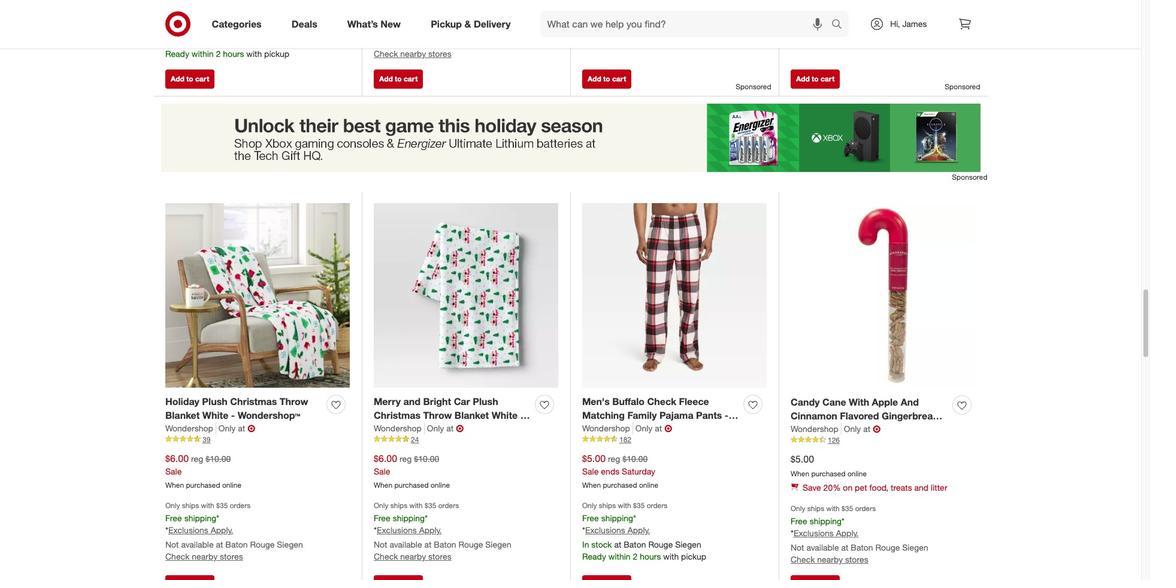 Task type: vqa. For each thing, say whether or not it's contained in the screenshot.
hours to the right
yes



Task type: locate. For each thing, give the bounding box(es) containing it.
¬
[[248, 422, 255, 434], [456, 422, 464, 434], [665, 422, 672, 434], [873, 423, 881, 435]]

wondershop™ inside men's buffalo check fleece matching family pajama pants - wondershop™ black
[[582, 423, 645, 435]]

and left litter
[[915, 483, 929, 493]]

1 $6.00 reg $10.00 sale when purchased online from the left
[[165, 452, 242, 489]]

1 add to cart button from the left
[[165, 69, 215, 89]]

reg down 24
[[400, 453, 412, 464]]

online down 39 link
[[222, 480, 242, 489]]

add to cart
[[171, 74, 209, 83], [379, 74, 418, 83], [588, 74, 626, 83], [796, 74, 835, 83]]

0 horizontal spatial white
[[202, 409, 228, 421]]

0 vertical spatial 2
[[216, 49, 221, 59]]

throw down bright
[[423, 409, 452, 421]]

0 vertical spatial and
[[404, 395, 421, 407]]

at
[[238, 423, 245, 433], [447, 423, 454, 433], [655, 423, 662, 433], [864, 423, 871, 434], [216, 540, 223, 550], [425, 540, 432, 550], [614, 540, 622, 550], [842, 543, 849, 553]]

when
[[791, 469, 810, 478], [165, 480, 184, 489], [374, 480, 393, 489], [582, 480, 601, 489]]

shipping
[[184, 10, 216, 20], [393, 10, 425, 20], [184, 513, 216, 523], [393, 513, 425, 523], [601, 513, 633, 523], [810, 516, 842, 526]]

in inside free shipping * * exclusions apply. in stock ready within 2 hours with pickup
[[165, 37, 172, 47]]

wondershop up "39"
[[165, 423, 213, 433]]

2 white from the left
[[492, 409, 518, 421]]

$5.00 down men
[[791, 453, 814, 465]]

$10.00 down 24
[[414, 453, 439, 464]]

$6.00 for holiday plush christmas throw blanket white - wondershop™
[[165, 452, 189, 464]]

$6.00
[[165, 452, 189, 464], [374, 452, 397, 464]]

$10.00 down "39"
[[206, 453, 231, 464]]

0 horizontal spatial $6.00 reg $10.00 sale when purchased online
[[165, 452, 242, 489]]

free for merry and bright car plush christmas throw blanket white - wondershop™
[[374, 513, 391, 523]]

3 add to cart from the left
[[588, 74, 626, 83]]

wondershop™ up 39 link
[[238, 409, 300, 421]]

wondershop link
[[165, 422, 216, 434], [374, 422, 425, 434], [582, 422, 633, 434], [791, 423, 842, 435]]

sale inside $5.00 reg $10.00 sale ends saturday when purchased online
[[582, 466, 599, 476]]

2 plush from the left
[[473, 395, 498, 407]]

rouge for holiday plush christmas throw blanket white - wondershop™
[[250, 540, 275, 550]]

only ships with $35 orders free shipping * * exclusions apply. not available at baton rouge siegen check nearby stores for throw
[[374, 501, 512, 562]]

3 cart from the left
[[612, 74, 626, 83]]

candy cane with apple and cinnamon flavored gingerbread men dog treats - 4.4oz - wondershop™ image
[[791, 203, 976, 389], [791, 203, 976, 389]]

1 horizontal spatial christmas
[[374, 409, 421, 421]]

$10.00 for christmas
[[414, 453, 439, 464]]

*
[[216, 10, 219, 20], [165, 22, 168, 33], [374, 22, 377, 33], [216, 513, 219, 523], [425, 513, 428, 523], [633, 513, 636, 523], [842, 516, 845, 526], [165, 525, 168, 535], [374, 525, 377, 535], [582, 525, 585, 535], [791, 528, 794, 538]]

0 vertical spatial within
[[192, 49, 214, 59]]

3 to from the left
[[603, 74, 610, 83]]

only ships with $35 orders free shipping * * exclusions apply. not available at baton rouge siegen check nearby stores for flavored
[[791, 504, 929, 565]]

0 horizontal spatial hours
[[223, 49, 244, 59]]

ships inside only ships with $35 orders free shipping * * exclusions apply. in stock at  baton rouge siegen ready within 2 hours with pickup
[[599, 501, 616, 510]]

¬ for pajama
[[665, 422, 672, 434]]

plush inside holiday plush christmas throw blanket white - wondershop™
[[202, 395, 228, 407]]

0 vertical spatial hours
[[223, 49, 244, 59]]

free for candy cane with apple and cinnamon flavored gingerbread men dog treats - 4.4oz - wondershop™
[[791, 516, 808, 526]]

stock inside free shipping * * exclusions apply. in stock ready within 2 hours with pickup
[[175, 37, 195, 47]]

exclusions inside free shipping * exclusions apply.
[[377, 22, 417, 33]]

reg inside $5.00 reg $10.00 sale ends saturday when purchased online
[[608, 453, 620, 464]]

merry and bright car plush christmas throw blanket white - wondershop™ image
[[374, 203, 558, 388], [374, 203, 558, 388]]

2 $10.00 from the left
[[414, 453, 439, 464]]

0 horizontal spatial pickup
[[264, 49, 289, 59]]

available for candy cane with apple and cinnamon flavored gingerbread men dog treats - 4.4oz - wondershop™
[[807, 543, 839, 553]]

sale for merry and bright car plush christmas throw blanket white - wondershop™
[[374, 466, 390, 476]]

1 vertical spatial ready
[[582, 551, 606, 562]]

2 $6.00 from the left
[[374, 452, 397, 464]]

1 horizontal spatial white
[[492, 409, 518, 421]]

$35 for white
[[216, 501, 228, 510]]

- inside holiday plush christmas throw blanket white - wondershop™
[[231, 409, 235, 421]]

24 link
[[374, 434, 558, 445]]

online inside $5.00 reg $10.00 sale ends saturday when purchased online
[[639, 480, 659, 489]]

baton inside only ships with $35 orders free shipping * * exclusions apply. in stock at  baton rouge siegen ready within 2 hours with pickup
[[624, 540, 646, 550]]

to
[[186, 74, 193, 83], [395, 74, 402, 83], [603, 74, 610, 83], [812, 74, 819, 83]]

shipping for merry and bright car plush christmas throw blanket white - wondershop™
[[393, 513, 425, 523]]

¬ for throw
[[456, 422, 464, 434]]

check nearby stores button for merry and bright car plush christmas throw blanket white - wondershop™
[[374, 551, 452, 563]]

2 horizontal spatial sale
[[582, 466, 599, 476]]

1 vertical spatial hours
[[640, 551, 661, 562]]

apply. inside free shipping * exclusions apply.
[[419, 22, 442, 33]]

0 vertical spatial ready
[[165, 49, 189, 59]]

wondershop only at ¬ up 126
[[791, 423, 881, 435]]

1 reg from the left
[[191, 453, 203, 464]]

1 $6.00 from the left
[[165, 452, 189, 464]]

0 horizontal spatial and
[[404, 395, 421, 407]]

white inside merry and bright car plush christmas throw blanket white - wondershop™
[[492, 409, 518, 421]]

merry
[[374, 395, 401, 407]]

sponsored for third add to cart "button" from the left
[[736, 82, 771, 91]]

with for holiday plush christmas throw blanket white - wondershop™
[[201, 501, 214, 510]]

siegen
[[277, 540, 303, 550], [486, 540, 512, 550], [675, 540, 702, 550], [903, 543, 929, 553]]

2
[[216, 49, 221, 59], [633, 551, 638, 562]]

cart
[[195, 74, 209, 83], [404, 74, 418, 83], [612, 74, 626, 83], [821, 74, 835, 83]]

add to cart button
[[165, 69, 215, 89], [374, 69, 423, 89], [582, 69, 632, 89], [791, 69, 840, 89]]

exclusions apply. button
[[794, 0, 859, 11], [168, 22, 233, 34], [377, 22, 442, 34], [168, 525, 233, 537], [377, 525, 442, 537], [585, 525, 650, 537], [794, 528, 859, 540]]

- inside men's buffalo check fleece matching family pajama pants - wondershop™ black
[[725, 409, 729, 421]]

nearby
[[400, 49, 426, 59], [192, 551, 218, 562], [400, 551, 426, 562], [817, 554, 843, 565]]

check for candy cane with apple and cinnamon flavored gingerbread men dog treats - 4.4oz - wondershop™
[[791, 554, 815, 565]]

2 to from the left
[[395, 74, 402, 83]]

1 horizontal spatial only ships with $35 orders free shipping * * exclusions apply. not available at baton rouge siegen check nearby stores
[[374, 501, 512, 562]]

$10.00 inside $5.00 reg $10.00 sale ends saturday when purchased online
[[623, 453, 648, 464]]

purchased
[[812, 469, 846, 478], [186, 480, 220, 489], [395, 480, 429, 489], [603, 480, 637, 489]]

pickup inside only ships with $35 orders free shipping * * exclusions apply. in stock at  baton rouge siegen ready within 2 hours with pickup
[[681, 551, 706, 562]]

24
[[411, 435, 419, 444]]

pants
[[696, 409, 722, 421]]

ends
[[601, 466, 620, 476]]

and right the merry
[[404, 395, 421, 407]]

only ships with $35 orders free shipping * * exclusions apply. not available at baton rouge siegen check nearby stores for -
[[165, 501, 303, 562]]

white
[[202, 409, 228, 421], [492, 409, 518, 421]]

1 horizontal spatial $6.00 reg $10.00 sale when purchased online
[[374, 452, 450, 489]]

wondershop link up "39"
[[165, 422, 216, 434]]

1 horizontal spatial within
[[609, 551, 631, 562]]

1 horizontal spatial throw
[[423, 409, 452, 421]]

2 horizontal spatial $10.00
[[623, 453, 648, 464]]

1 horizontal spatial stock
[[592, 540, 612, 550]]

2 horizontal spatial only ships with $35 orders free shipping * * exclusions apply. not available at baton rouge siegen check nearby stores
[[791, 504, 929, 565]]

* inside free shipping * exclusions apply.
[[374, 22, 377, 33]]

wondershop only at ¬ for cinnamon
[[791, 423, 881, 435]]

1 horizontal spatial plush
[[473, 395, 498, 407]]

2 cart from the left
[[404, 74, 418, 83]]

1 sale from the left
[[165, 466, 182, 476]]

wondershop™
[[238, 409, 300, 421], [374, 423, 437, 435], [582, 423, 645, 435], [791, 437, 854, 449]]

$6.00 reg $10.00 sale when purchased online down 24
[[374, 452, 450, 489]]

orders
[[230, 501, 251, 510], [438, 501, 459, 510], [647, 501, 668, 510], [855, 504, 876, 513]]

0 horizontal spatial only ships with $35 orders free shipping * * exclusions apply. not available at baton rouge siegen check nearby stores
[[165, 501, 303, 562]]

3 sale from the left
[[582, 466, 599, 476]]

1 to from the left
[[186, 74, 193, 83]]

1 vertical spatial in
[[582, 540, 589, 550]]

$35 for christmas
[[425, 501, 436, 510]]

buffalo
[[612, 395, 645, 407]]

hours
[[223, 49, 244, 59], [640, 551, 661, 562]]

What can we help you find? suggestions appear below search field
[[540, 11, 835, 37]]

0 horizontal spatial $5.00
[[582, 452, 606, 464]]

cart for third add to cart "button" from right
[[404, 74, 418, 83]]

christmas
[[230, 395, 277, 407], [374, 409, 421, 421]]

39
[[203, 435, 211, 444]]

dog
[[813, 423, 832, 435]]

1 horizontal spatial reg
[[400, 453, 412, 464]]

$35
[[216, 501, 228, 510], [425, 501, 436, 510], [633, 501, 645, 510], [842, 504, 853, 513]]

wondershop for merry
[[374, 423, 422, 433]]

rouge for candy cane with apple and cinnamon flavored gingerbread men dog treats - 4.4oz - wondershop™
[[876, 543, 900, 553]]

$5.00 reg $10.00 sale ends saturday when purchased online
[[582, 452, 659, 489]]

$10.00
[[206, 453, 231, 464], [414, 453, 439, 464], [623, 453, 648, 464]]

1 horizontal spatial and
[[915, 483, 929, 493]]

$5.00
[[582, 452, 606, 464], [791, 453, 814, 465]]

2 add to cart button from the left
[[374, 69, 423, 89]]

check nearby stores
[[374, 49, 452, 59]]

purchased up "20%" on the right of the page
[[812, 469, 846, 478]]

purchased inside $5.00 when purchased online
[[812, 469, 846, 478]]

1 horizontal spatial pickup
[[681, 551, 706, 562]]

holiday plush christmas throw blanket white - wondershop™ image
[[165, 203, 350, 388], [165, 203, 350, 388]]

1 add to cart from the left
[[171, 74, 209, 83]]

4 add from the left
[[796, 74, 810, 83]]

0 horizontal spatial in
[[165, 37, 172, 47]]

$10.00 for white
[[206, 453, 231, 464]]

add to cart for 1st add to cart "button" from right
[[796, 74, 835, 83]]

white up "39"
[[202, 409, 228, 421]]

$5.00 up 'ends'
[[582, 452, 606, 464]]

pickup inside free shipping * * exclusions apply. in stock ready within 2 hours with pickup
[[264, 49, 289, 59]]

2 horizontal spatial reg
[[608, 453, 620, 464]]

add
[[171, 74, 184, 83], [379, 74, 393, 83], [588, 74, 601, 83], [796, 74, 810, 83]]

stores
[[642, 14, 665, 24], [850, 14, 874, 25], [428, 49, 452, 59], [220, 551, 243, 562], [428, 551, 452, 562], [845, 554, 869, 565]]

men's buffalo check fleece matching family pajama pants - wondershop™ black image
[[582, 203, 767, 388], [582, 203, 767, 388]]

save 20% on pet food, treats and litter
[[803, 483, 948, 493]]

white inside holiday plush christmas throw blanket white - wondershop™
[[202, 409, 228, 421]]

wondershop link up 24
[[374, 422, 425, 434]]

wondershop™ down "matching"
[[582, 423, 645, 435]]

plush
[[202, 395, 228, 407], [473, 395, 498, 407]]

siegen for merry and bright car plush christmas throw blanket white - wondershop™
[[486, 540, 512, 550]]

¬ down car
[[456, 422, 464, 434]]

0 horizontal spatial plush
[[202, 395, 228, 407]]

wondershop™ down dog
[[791, 437, 854, 449]]

wondershop down "matching"
[[582, 423, 630, 433]]

0 horizontal spatial throw
[[280, 395, 308, 407]]

blanket down holiday
[[165, 409, 200, 421]]

sponsored
[[736, 82, 771, 91], [945, 82, 981, 91], [952, 172, 988, 181]]

1 vertical spatial christmas
[[374, 409, 421, 421]]

3 reg from the left
[[608, 453, 620, 464]]

baton
[[226, 540, 248, 550], [434, 540, 456, 550], [624, 540, 646, 550], [851, 543, 873, 553]]

wondershop for men's
[[582, 423, 630, 433]]

0 horizontal spatial stock
[[175, 37, 195, 47]]

3 add from the left
[[588, 74, 601, 83]]

within inside free shipping * * exclusions apply. in stock ready within 2 hours with pickup
[[192, 49, 214, 59]]

0 horizontal spatial reg
[[191, 453, 203, 464]]

$5.00 inside $5.00 reg $10.00 sale ends saturday when purchased online
[[582, 452, 606, 464]]

126
[[828, 435, 840, 444]]

1 vertical spatial stock
[[592, 540, 612, 550]]

0 horizontal spatial sale
[[165, 466, 182, 476]]

cart for 1st add to cart "button" from right
[[821, 74, 835, 83]]

siegen inside only ships with $35 orders free shipping * * exclusions apply. in stock at  baton rouge siegen ready within 2 hours with pickup
[[675, 540, 702, 550]]

wondershop only at ¬ for family
[[582, 422, 672, 434]]

3 $10.00 from the left
[[623, 453, 648, 464]]

¬ down flavored
[[873, 423, 881, 435]]

purchased down "39"
[[186, 480, 220, 489]]

1 horizontal spatial ready
[[582, 551, 606, 562]]

4 to from the left
[[812, 74, 819, 83]]

ready inside free shipping * * exclusions apply. in stock ready within 2 hours with pickup
[[165, 49, 189, 59]]

check nearby stores button
[[374, 48, 452, 60], [165, 551, 243, 563], [374, 551, 452, 563], [791, 554, 869, 566]]

with for candy cane with apple and cinnamon flavored gingerbread men dog treats - 4.4oz - wondershop™
[[827, 504, 840, 513]]

shipping for holiday plush christmas throw blanket white - wondershop™
[[184, 513, 216, 523]]

free inside only ships with $35 orders free shipping * * exclusions apply. in stock at  baton rouge siegen ready within 2 hours with pickup
[[582, 513, 599, 523]]

$6.00 for merry and bright car plush christmas throw blanket white - wondershop™
[[374, 452, 397, 464]]

nearby for holiday plush christmas throw blanket white - wondershop™
[[192, 551, 218, 562]]

1 horizontal spatial sale
[[374, 466, 390, 476]]

not inside exclusions apply. not available in stores
[[791, 14, 804, 25]]

$6.00 down holiday
[[165, 452, 189, 464]]

gingerbread
[[882, 410, 939, 422]]

0 horizontal spatial $6.00
[[165, 452, 189, 464]]

siegen for candy cane with apple and cinnamon flavored gingerbread men dog treats - 4.4oz - wondershop™
[[903, 543, 929, 553]]

0 horizontal spatial ready
[[165, 49, 189, 59]]

online up pet
[[848, 469, 867, 478]]

2 sale from the left
[[374, 466, 390, 476]]

nearby for merry and bright car plush christmas throw blanket white - wondershop™
[[400, 551, 426, 562]]

1 $10.00 from the left
[[206, 453, 231, 464]]

categories
[[212, 18, 262, 30]]

shipping inside only ships with $35 orders free shipping * * exclusions apply. in stock at  baton rouge siegen ready within 2 hours with pickup
[[601, 513, 633, 523]]

0 horizontal spatial blanket
[[165, 409, 200, 421]]

1 vertical spatial pickup
[[681, 551, 706, 562]]

blanket inside holiday plush christmas throw blanket white - wondershop™
[[165, 409, 200, 421]]

ready
[[165, 49, 189, 59], [582, 551, 606, 562]]

exclusions apply. not available in stores
[[791, 0, 874, 25]]

online down saturday
[[639, 480, 659, 489]]

cart for fourth add to cart "button" from right
[[195, 74, 209, 83]]

add to cart for third add to cart "button" from right
[[379, 74, 418, 83]]

1 vertical spatial within
[[609, 551, 631, 562]]

0 horizontal spatial in
[[633, 14, 640, 24]]

1 cart from the left
[[195, 74, 209, 83]]

0 vertical spatial throw
[[280, 395, 308, 407]]

0 horizontal spatial christmas
[[230, 395, 277, 407]]

1 horizontal spatial 2
[[633, 551, 638, 562]]

$6.00 reg $10.00 sale when purchased online down "39"
[[165, 452, 242, 489]]

$35 inside only ships with $35 orders free shipping * * exclusions apply. in stock at  baton rouge siegen ready within 2 hours with pickup
[[633, 501, 645, 510]]

1 blanket from the left
[[165, 409, 200, 421]]

pickup & delivery
[[431, 18, 511, 30]]

baton for throw
[[434, 540, 456, 550]]

1 horizontal spatial $10.00
[[414, 453, 439, 464]]

4 add to cart button from the left
[[791, 69, 840, 89]]

$6.00 reg $10.00 sale when purchased online
[[165, 452, 242, 489], [374, 452, 450, 489]]

exclusions inside exclusions apply. not available in stores
[[794, 0, 834, 10]]

shipping inside free shipping * * exclusions apply. in stock ready within 2 hours with pickup
[[184, 10, 216, 20]]

throw up 39 link
[[280, 395, 308, 407]]

$5.00 for reg
[[582, 452, 606, 464]]

exclusions inside only ships with $35 orders free shipping * * exclusions apply. in stock at  baton rouge siegen ready within 2 hours with pickup
[[585, 525, 625, 535]]

4 cart from the left
[[821, 74, 835, 83]]

0 horizontal spatial within
[[192, 49, 214, 59]]

wondershop only at ¬ up 182
[[582, 422, 672, 434]]

4 add to cart from the left
[[796, 74, 835, 83]]

white up 24 "link" on the bottom of the page
[[492, 409, 518, 421]]

$6.00 down the merry
[[374, 452, 397, 464]]

throw
[[280, 395, 308, 407], [423, 409, 452, 421]]

rouge inside only ships with $35 orders free shipping * * exclusions apply. in stock at  baton rouge siegen ready within 2 hours with pickup
[[649, 540, 673, 550]]

siegen for holiday plush christmas throw blanket white - wondershop™
[[277, 540, 303, 550]]

0 horizontal spatial $10.00
[[206, 453, 231, 464]]

james
[[903, 19, 927, 29]]

check
[[374, 49, 398, 59], [647, 395, 677, 407], [165, 551, 190, 562], [374, 551, 398, 562], [791, 554, 815, 565]]

plush right car
[[473, 395, 498, 407]]

0 vertical spatial christmas
[[230, 395, 277, 407]]

baton for flavored
[[851, 543, 873, 553]]

hi, james
[[891, 19, 927, 29]]

1 horizontal spatial blanket
[[455, 409, 489, 421]]

with
[[246, 49, 262, 59], [201, 501, 214, 510], [410, 501, 423, 510], [618, 501, 631, 510], [827, 504, 840, 513], [663, 551, 679, 562]]

ships for men's buffalo check fleece matching family pajama pants - wondershop™ black
[[599, 501, 616, 510]]

wondershop link down cinnamon on the bottom of page
[[791, 423, 842, 435]]

in inside exclusions apply. not available in stores
[[842, 14, 848, 25]]

rouge for men's buffalo check fleece matching family pajama pants - wondershop™ black
[[649, 540, 673, 550]]

wondershop only at ¬ up "39"
[[165, 422, 255, 434]]

wondershop up 24
[[374, 423, 422, 433]]

baton for -
[[226, 540, 248, 550]]

$5.00 inside $5.00 when purchased online
[[791, 453, 814, 465]]

cinnamon
[[791, 410, 838, 422]]

on
[[843, 483, 853, 493]]

0 horizontal spatial 2
[[216, 49, 221, 59]]

1 horizontal spatial hours
[[640, 551, 661, 562]]

2 add to cart from the left
[[379, 74, 418, 83]]

reg for white
[[191, 453, 203, 464]]

throw inside holiday plush christmas throw blanket white - wondershop™
[[280, 395, 308, 407]]

add to cart for fourth add to cart "button" from right
[[171, 74, 209, 83]]

pajama
[[660, 409, 694, 421]]

wondershop link down "matching"
[[582, 422, 633, 434]]

reg
[[191, 453, 203, 464], [400, 453, 412, 464], [608, 453, 620, 464]]

1 plush from the left
[[202, 395, 228, 407]]

$35 for cinnamon
[[842, 504, 853, 513]]

christmas up 39 link
[[230, 395, 277, 407]]

2 reg from the left
[[400, 453, 412, 464]]

exclusions
[[794, 0, 834, 10], [168, 22, 208, 33], [377, 22, 417, 33], [168, 525, 208, 535], [377, 525, 417, 535], [585, 525, 625, 535], [794, 528, 834, 538]]

when inside $5.00 when purchased online
[[791, 469, 810, 478]]

exclusions inside free shipping * * exclusions apply. in stock ready within 2 hours with pickup
[[168, 22, 208, 33]]

wondershop only at ¬ up 24
[[374, 422, 464, 434]]

$10.00 up saturday
[[623, 453, 648, 464]]

available for holiday plush christmas throw blanket white - wondershop™
[[181, 540, 214, 550]]

1 vertical spatial 2
[[633, 551, 638, 562]]

blanket down car
[[455, 409, 489, 421]]

wondershop™ inside holiday plush christmas throw blanket white - wondershop™
[[238, 409, 300, 421]]

available
[[598, 14, 631, 24], [807, 14, 839, 25], [181, 540, 214, 550], [390, 540, 422, 550], [807, 543, 839, 553]]

purchased down 'ends'
[[603, 480, 637, 489]]

sponsored for 1st add to cart "button" from right
[[945, 82, 981, 91]]

only ships with $35 orders free shipping * * exclusions apply. not available at baton rouge siegen check nearby stores
[[165, 501, 303, 562], [374, 501, 512, 562], [791, 504, 929, 565]]

1 horizontal spatial $5.00
[[791, 453, 814, 465]]

stock
[[175, 37, 195, 47], [592, 540, 612, 550]]

add to cart for third add to cart "button" from the left
[[588, 74, 626, 83]]

food,
[[870, 483, 889, 493]]

1 vertical spatial throw
[[423, 409, 452, 421]]

0 vertical spatial pickup
[[264, 49, 289, 59]]

reg for family
[[608, 453, 620, 464]]

2 inside only ships with $35 orders free shipping * * exclusions apply. in stock at  baton rouge siegen ready within 2 hours with pickup
[[633, 551, 638, 562]]

online
[[848, 469, 867, 478], [222, 480, 242, 489], [431, 480, 450, 489], [639, 480, 659, 489]]

check for holiday plush christmas throw blanket white - wondershop™
[[165, 551, 190, 562]]

orders for -
[[230, 501, 251, 510]]

2 blanket from the left
[[455, 409, 489, 421]]

1 white from the left
[[202, 409, 228, 421]]

reg down "39"
[[191, 453, 203, 464]]

wondershop™ down the merry
[[374, 423, 437, 435]]

2 inside free shipping * * exclusions apply. in stock ready within 2 hours with pickup
[[216, 49, 221, 59]]

1 horizontal spatial in
[[842, 14, 848, 25]]

2 $6.00 reg $10.00 sale when purchased online from the left
[[374, 452, 450, 489]]

¬ down "pajama"
[[665, 422, 672, 434]]

orders inside only ships with $35 orders free shipping * * exclusions apply. in stock at  baton rouge siegen ready within 2 hours with pickup
[[647, 501, 668, 510]]

christmas down the merry
[[374, 409, 421, 421]]

¬ down holiday plush christmas throw blanket white - wondershop™
[[248, 422, 255, 434]]

1 horizontal spatial in
[[582, 540, 589, 550]]

deals link
[[281, 11, 332, 37]]

plush right holiday
[[202, 395, 228, 407]]

0 vertical spatial stock
[[175, 37, 195, 47]]

reg up 'ends'
[[608, 453, 620, 464]]

0 vertical spatial in
[[165, 37, 172, 47]]

1 horizontal spatial $6.00
[[374, 452, 397, 464]]

wondershop down cinnamon on the bottom of page
[[791, 423, 839, 434]]



Task type: describe. For each thing, give the bounding box(es) containing it.
check inside men's buffalo check fleece matching family pajama pants - wondershop™ black
[[647, 395, 677, 407]]

wondershop for candy
[[791, 423, 839, 434]]

ships for merry and bright car plush christmas throw blanket white - wondershop™
[[391, 501, 408, 510]]

pet
[[855, 483, 867, 493]]

online inside $5.00 when purchased online
[[848, 469, 867, 478]]

within inside only ships with $35 orders free shipping * * exclusions apply. in stock at  baton rouge siegen ready within 2 hours with pickup
[[609, 551, 631, 562]]

plush inside merry and bright car plush christmas throw blanket white - wondershop™
[[473, 395, 498, 407]]

wondershop for holiday
[[165, 423, 213, 433]]

with inside free shipping * * exclusions apply. in stock ready within 2 hours with pickup
[[246, 49, 262, 59]]

search
[[826, 19, 855, 31]]

only ships with $35 orders free shipping * * exclusions apply. in stock at  baton rouge siegen ready within 2 hours with pickup
[[582, 501, 706, 562]]

$5.00 when purchased online
[[791, 453, 867, 478]]

with for men's buffalo check fleece matching family pajama pants - wondershop™ black
[[618, 501, 631, 510]]

men's buffalo check fleece matching family pajama pants - wondershop™ black link
[[582, 395, 739, 435]]

ships for candy cane with apple and cinnamon flavored gingerbread men dog treats - 4.4oz - wondershop™
[[808, 504, 825, 513]]

and
[[901, 396, 919, 408]]

at inside only ships with $35 orders free shipping * * exclusions apply. in stock at  baton rouge siegen ready within 2 hours with pickup
[[614, 540, 622, 550]]

stores inside exclusions apply. not available in stores
[[850, 14, 874, 25]]

free inside free shipping * exclusions apply.
[[374, 10, 391, 20]]

purchased down 24
[[395, 480, 429, 489]]

with for merry and bright car plush christmas throw blanket white - wondershop™
[[410, 501, 423, 510]]

and inside merry and bright car plush christmas throw blanket white - wondershop™
[[404, 395, 421, 407]]

to for third add to cart "button" from the left
[[603, 74, 610, 83]]

1 add from the left
[[171, 74, 184, 83]]

candy cane with apple and cinnamon flavored gingerbread men dog treats - 4.4oz - wondershop™ link
[[791, 395, 948, 449]]

wondershop link for cinnamon
[[791, 423, 842, 435]]

cane
[[823, 396, 846, 408]]

apply. inside exclusions apply. not available in stores
[[836, 0, 859, 10]]

to for third add to cart "button" from right
[[395, 74, 402, 83]]

2 add from the left
[[379, 74, 393, 83]]

bright
[[423, 395, 451, 407]]

only inside only ships with $35 orders free shipping * * exclusions apply. in stock at  baton rouge siegen ready within 2 hours with pickup
[[582, 501, 597, 510]]

wondershop™ inside merry and bright car plush christmas throw blanket white - wondershop™
[[374, 423, 437, 435]]

wondershop™ inside "candy cane with apple and cinnamon flavored gingerbread men dog treats - 4.4oz - wondershop™"
[[791, 437, 854, 449]]

holiday plush christmas throw blanket white - wondershop™
[[165, 395, 308, 421]]

merry and bright car plush christmas throw blanket white - wondershop™ link
[[374, 395, 530, 435]]

men's buffalo check fleece matching family pajama pants - wondershop™ black
[[582, 395, 729, 435]]

3 add to cart button from the left
[[582, 69, 632, 89]]

holiday
[[165, 395, 199, 407]]

search button
[[826, 11, 855, 40]]

¬ for -
[[248, 422, 255, 434]]

wondershop link for christmas
[[374, 422, 425, 434]]

pickup
[[431, 18, 462, 30]]

candy cane with apple and cinnamon flavored gingerbread men dog treats - 4.4oz - wondershop™
[[791, 396, 939, 449]]

1 vertical spatial and
[[915, 483, 929, 493]]

orders for flavored
[[855, 504, 876, 513]]

save
[[803, 483, 821, 493]]

new
[[381, 18, 401, 30]]

available inside exclusions apply. not available in stores
[[807, 14, 839, 25]]

christmas inside holiday plush christmas throw blanket white - wondershop™
[[230, 395, 277, 407]]

matching
[[582, 409, 625, 421]]

wondershop link for family
[[582, 422, 633, 434]]

hi,
[[891, 19, 900, 29]]

christmas inside merry and bright car plush christmas throw blanket white - wondershop™
[[374, 409, 421, 421]]

what's new link
[[337, 11, 416, 37]]

check for merry and bright car plush christmas throw blanket white - wondershop™
[[374, 551, 398, 562]]

182 link
[[582, 434, 767, 445]]

family
[[628, 409, 657, 421]]

flavored
[[840, 410, 879, 422]]

sale for men's buffalo check fleece matching family pajama pants - wondershop™ black
[[582, 466, 599, 476]]

shipping for candy cane with apple and cinnamon flavored gingerbread men dog treats - 4.4oz - wondershop™
[[810, 516, 842, 526]]

wondershop only at ¬ for christmas
[[374, 422, 464, 434]]

saturday
[[622, 466, 656, 476]]

free for holiday plush christmas throw blanket white - wondershop™
[[165, 513, 182, 523]]

rouge for merry and bright car plush christmas throw blanket white - wondershop™
[[459, 540, 483, 550]]

not for holiday plush christmas throw blanket white - wondershop™
[[165, 540, 179, 550]]

¬ for flavored
[[873, 423, 881, 435]]

men
[[791, 423, 811, 435]]

shipping inside free shipping * exclusions apply.
[[393, 10, 425, 20]]

apple
[[872, 396, 898, 408]]

cart for third add to cart "button" from the left
[[612, 74, 626, 83]]

wondershop link for white
[[165, 422, 216, 434]]

wondershop only at ¬ for white
[[165, 422, 255, 434]]

shipping for men's buffalo check fleece matching family pajama pants - wondershop™ black
[[601, 513, 633, 523]]

candy
[[791, 396, 820, 408]]

$35 for family
[[633, 501, 645, 510]]

merry and bright car plush christmas throw blanket white - wondershop™
[[374, 395, 524, 435]]

treats
[[891, 483, 912, 493]]

purchased inside $5.00 reg $10.00 sale ends saturday when purchased online
[[603, 480, 637, 489]]

fleece
[[679, 395, 709, 407]]

reg for christmas
[[400, 453, 412, 464]]

hours inside only ships with $35 orders free shipping * * exclusions apply. in stock at  baton rouge siegen ready within 2 hours with pickup
[[640, 551, 661, 562]]

siegen for men's buffalo check fleece matching family pajama pants - wondershop™ black
[[675, 540, 702, 550]]

categories link
[[202, 11, 277, 37]]

with
[[849, 396, 870, 408]]

pickup & delivery link
[[421, 11, 526, 37]]

deals
[[292, 18, 317, 30]]

$10.00 for family
[[623, 453, 648, 464]]

advertisement region
[[154, 104, 988, 172]]

delivery
[[474, 18, 511, 30]]

men's
[[582, 395, 610, 407]]

to for 1st add to cart "button" from right
[[812, 74, 819, 83]]

black
[[648, 423, 673, 435]]

4.4oz
[[872, 423, 896, 435]]

throw inside merry and bright car plush christmas throw blanket white - wondershop™
[[423, 409, 452, 421]]

not available in stores
[[582, 14, 665, 24]]

apply. inside free shipping * * exclusions apply. in stock ready within 2 hours with pickup
[[211, 22, 233, 33]]

sale for holiday plush christmas throw blanket white - wondershop™
[[165, 466, 182, 476]]

available for merry and bright car plush christmas throw blanket white - wondershop™
[[390, 540, 422, 550]]

car
[[454, 395, 470, 407]]

treats
[[835, 423, 863, 435]]

check nearby stores button for candy cane with apple and cinnamon flavored gingerbread men dog treats - 4.4oz - wondershop™
[[791, 554, 869, 566]]

- inside merry and bright car plush christmas throw blanket white - wondershop™
[[520, 409, 524, 421]]

$5.00 for when
[[791, 453, 814, 465]]

check nearby stores button for holiday plush christmas throw blanket white - wondershop™
[[165, 551, 243, 563]]

when inside $5.00 reg $10.00 sale ends saturday when purchased online
[[582, 480, 601, 489]]

orders for throw
[[438, 501, 459, 510]]

free shipping * exclusions apply.
[[374, 10, 442, 33]]

ships for holiday plush christmas throw blanket white - wondershop™
[[182, 501, 199, 510]]

nearby for candy cane with apple and cinnamon flavored gingerbread men dog treats - 4.4oz - wondershop™
[[817, 554, 843, 565]]

free for men's buffalo check fleece matching family pajama pants - wondershop™ black
[[582, 513, 599, 523]]

holiday plush christmas throw blanket white - wondershop™ link
[[165, 395, 322, 422]]

online down 24 "link" on the bottom of the page
[[431, 480, 450, 489]]

$6.00 reg $10.00 sale when purchased online for white
[[165, 452, 242, 489]]

in inside only ships with $35 orders free shipping * * exclusions apply. in stock at  baton rouge siegen ready within 2 hours with pickup
[[582, 540, 589, 550]]

$6.00 reg $10.00 sale when purchased online for christmas
[[374, 452, 450, 489]]

hours inside free shipping * * exclusions apply. in stock ready within 2 hours with pickup
[[223, 49, 244, 59]]

stock inside only ships with $35 orders free shipping * * exclusions apply. in stock at  baton rouge siegen ready within 2 hours with pickup
[[592, 540, 612, 550]]

&
[[465, 18, 471, 30]]

baton for pajama
[[624, 540, 646, 550]]

free inside free shipping * * exclusions apply. in stock ready within 2 hours with pickup
[[165, 10, 182, 20]]

litter
[[931, 483, 948, 493]]

126 link
[[791, 435, 976, 445]]

apply. inside only ships with $35 orders free shipping * * exclusions apply. in stock at  baton rouge siegen ready within 2 hours with pickup
[[628, 525, 650, 535]]

182
[[620, 435, 632, 444]]

what's new
[[347, 18, 401, 30]]

blanket inside merry and bright car plush christmas throw blanket white - wondershop™
[[455, 409, 489, 421]]

free shipping * * exclusions apply. in stock ready within 2 hours with pickup
[[165, 10, 289, 59]]

not for merry and bright car plush christmas throw blanket white - wondershop™
[[374, 540, 387, 550]]

to for fourth add to cart "button" from right
[[186, 74, 193, 83]]

what's
[[347, 18, 378, 30]]

ready inside only ships with $35 orders free shipping * * exclusions apply. in stock at  baton rouge siegen ready within 2 hours with pickup
[[582, 551, 606, 562]]

orders for pajama
[[647, 501, 668, 510]]

not for candy cane with apple and cinnamon flavored gingerbread men dog treats - 4.4oz - wondershop™
[[791, 543, 804, 553]]

20%
[[824, 483, 841, 493]]

39 link
[[165, 434, 350, 445]]



